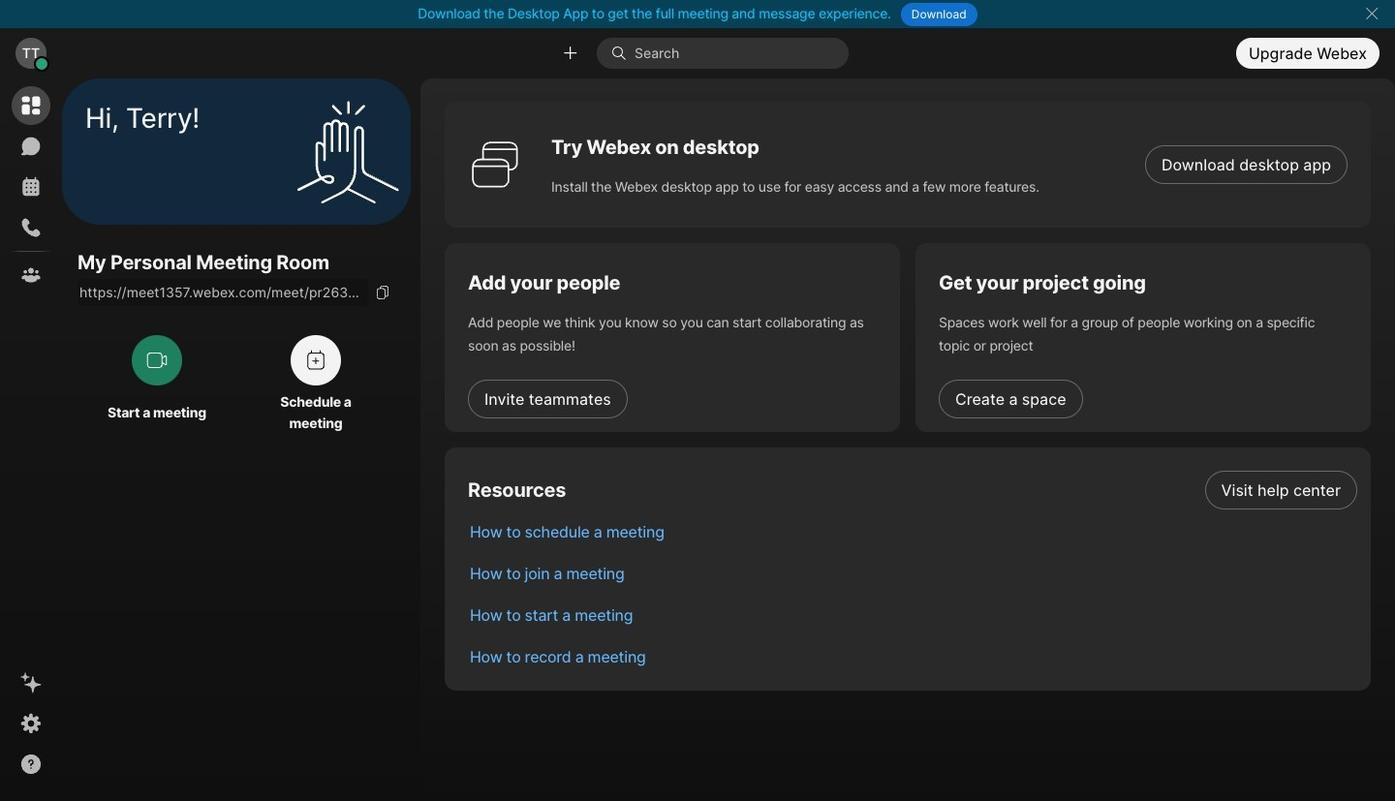 Task type: describe. For each thing, give the bounding box(es) containing it.
5 list item from the top
[[455, 636, 1372, 678]]

two hands high fiving image
[[290, 94, 406, 210]]

webex tab list
[[12, 86, 50, 295]]

cancel_16 image
[[1365, 6, 1380, 21]]



Task type: vqa. For each thing, say whether or not it's contained in the screenshot.
two hands high-fiving "image"
no



Task type: locate. For each thing, give the bounding box(es) containing it.
None text field
[[78, 279, 368, 307]]

3 list item from the top
[[455, 553, 1372, 594]]

2 list item from the top
[[455, 511, 1372, 553]]

4 list item from the top
[[455, 594, 1372, 636]]

navigation
[[0, 79, 62, 802]]

1 list item from the top
[[455, 469, 1372, 511]]

list item
[[455, 469, 1372, 511], [455, 511, 1372, 553], [455, 553, 1372, 594], [455, 594, 1372, 636], [455, 636, 1372, 678]]



